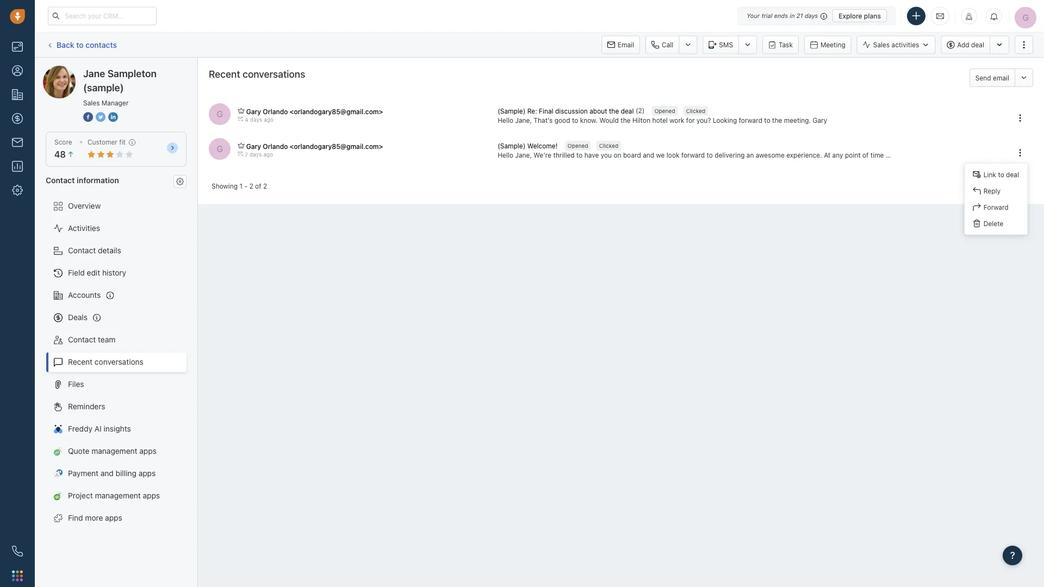 Task type: locate. For each thing, give the bounding box(es) containing it.
customer fit
[[88, 138, 126, 146]]

conversations
[[243, 68, 305, 80], [95, 358, 144, 367]]

welcome!
[[528, 142, 558, 150]]

management up the payment and billing apps
[[92, 447, 137, 456]]

showing
[[212, 182, 238, 190]]

gary orlando <orlandogary85@gmail.com> for (sample) re: final discussion about the deal
[[246, 108, 383, 115]]

1 vertical spatial sales
[[83, 99, 100, 107]]

final
[[539, 107, 554, 115]]

(sample) welcome!
[[498, 142, 558, 150]]

opened down know.
[[568, 143, 589, 149]]

<orlandogary85@gmail.com> for (sample) re: final discussion about the deal
[[290, 108, 383, 115]]

sampleton down the contacts
[[84, 66, 121, 75]]

your trial ends in 21 days
[[747, 12, 818, 19]]

orlando up 7 days ago
[[263, 143, 288, 150]]

orlando up 4 days ago
[[263, 108, 288, 115]]

orlando for (sample) welcome!
[[263, 143, 288, 150]]

0 vertical spatial contact
[[46, 176, 75, 185]]

conversations down team
[[95, 358, 144, 367]]

that's
[[534, 117, 553, 124]]

2 gary orlando <orlandogary85@gmail.com> from the top
[[246, 143, 383, 150]]

contacts
[[86, 40, 117, 49]]

management down the payment and billing apps
[[95, 492, 141, 501]]

0 vertical spatial deal
[[972, 41, 985, 49]]

contact down activities
[[68, 246, 96, 255]]

find more apps
[[68, 514, 122, 523]]

days right 21
[[805, 12, 818, 19]]

sampleton up "manager"
[[108, 67, 157, 79]]

2 right of
[[263, 182, 267, 190]]

apps for find more apps
[[105, 514, 122, 523]]

ai
[[95, 425, 102, 434]]

accounts
[[68, 291, 101, 300]]

gary orlando <orlandogary85@gmail.com>
[[246, 108, 383, 115], [246, 143, 383, 150]]

1 orlando from the top
[[263, 108, 288, 115]]

1 vertical spatial (sample)
[[83, 82, 124, 93]]

2 vertical spatial contact
[[68, 335, 96, 344]]

freddy
[[68, 425, 93, 434]]

the
[[609, 107, 619, 115], [621, 117, 631, 124], [773, 117, 783, 124]]

1 vertical spatial opened
[[568, 143, 589, 149]]

back to contacts link
[[46, 36, 118, 53]]

the left meeting.
[[773, 117, 783, 124]]

2 <orlandogary85@gmail.com> from the top
[[290, 143, 383, 150]]

1 vertical spatial gary
[[813, 117, 828, 124]]

2 vertical spatial days
[[250, 152, 262, 158]]

clicked down would
[[599, 143, 619, 149]]

0 horizontal spatial the
[[609, 107, 619, 115]]

jane down back
[[65, 66, 82, 75]]

1 vertical spatial days
[[250, 117, 262, 123]]

recent conversations down team
[[68, 358, 144, 367]]

1 horizontal spatial sales
[[874, 41, 890, 49]]

send email
[[976, 74, 1010, 82]]

management
[[92, 447, 137, 456], [95, 492, 141, 501]]

meeting
[[821, 41, 846, 49]]

apps right billing
[[139, 469, 156, 478]]

ago right 7
[[264, 152, 273, 158]]

clicked
[[686, 108, 706, 114], [599, 143, 619, 149]]

2 orlando from the top
[[263, 143, 288, 150]]

outgoing image left 7
[[238, 151, 243, 157]]

0 vertical spatial clicked
[[686, 108, 706, 114]]

payment
[[68, 469, 99, 478]]

1 vertical spatial recent
[[68, 358, 93, 367]]

linkedin circled image
[[108, 111, 118, 123]]

0 horizontal spatial deal
[[621, 107, 634, 115]]

contact for contact information
[[46, 176, 75, 185]]

1
[[240, 182, 243, 190]]

0 vertical spatial outgoing image
[[238, 116, 243, 122]]

0 horizontal spatial recent conversations
[[68, 358, 144, 367]]

for
[[687, 117, 695, 124]]

days right 7
[[250, 152, 262, 158]]

1 vertical spatial conversations
[[95, 358, 144, 367]]

information
[[77, 176, 119, 185]]

1 horizontal spatial the
[[621, 117, 631, 124]]

4
[[245, 117, 249, 123]]

0 vertical spatial gary orlando <orlandogary85@gmail.com>
[[246, 108, 383, 115]]

days right 4
[[250, 117, 262, 123]]

contact down deals
[[68, 335, 96, 344]]

forward
[[739, 117, 763, 124]]

contact information
[[46, 176, 119, 185]]

1 vertical spatial ago
[[264, 152, 273, 158]]

know.
[[580, 117, 598, 124]]

email
[[994, 74, 1010, 82]]

(sample) inside (sample) re: final discussion about the deal (2)
[[498, 107, 526, 115]]

2 outgoing image from the top
[[238, 151, 243, 157]]

and
[[101, 469, 114, 478]]

(sample)
[[123, 66, 154, 75], [83, 82, 124, 93]]

showing 1 - 2 of 2
[[212, 182, 267, 190]]

contact for contact team
[[68, 335, 96, 344]]

sampleton
[[84, 66, 121, 75], [108, 67, 157, 79]]

about
[[590, 107, 608, 115]]

0 horizontal spatial sales
[[83, 99, 100, 107]]

forward
[[984, 204, 1009, 211]]

1 vertical spatial deal
[[621, 107, 634, 115]]

to right 'link'
[[999, 171, 1005, 179]]

1 horizontal spatial deal
[[972, 41, 985, 49]]

ago right 4
[[264, 117, 274, 123]]

apps
[[139, 447, 157, 456], [139, 469, 156, 478], [143, 492, 160, 501], [105, 514, 122, 523]]

0 vertical spatial conversations
[[243, 68, 305, 80]]

0 vertical spatial management
[[92, 447, 137, 456]]

<orlandogary85@gmail.com>
[[290, 108, 383, 115], [290, 143, 383, 150]]

more
[[85, 514, 103, 523]]

email button
[[602, 36, 640, 54]]

0 vertical spatial <orlandogary85@gmail.com>
[[290, 108, 383, 115]]

the up would
[[609, 107, 619, 115]]

2 horizontal spatial deal
[[1007, 171, 1020, 179]]

sales for sales manager
[[83, 99, 100, 107]]

2 vertical spatial gary
[[246, 143, 261, 150]]

(sample) up sales manager
[[83, 82, 124, 93]]

7 days ago
[[245, 152, 273, 158]]

gary for (sample) re: final discussion about the deal
[[246, 108, 261, 115]]

outgoing image for (sample) welcome!
[[238, 151, 243, 157]]

jane down the contacts
[[83, 67, 105, 79]]

call link
[[646, 36, 679, 54]]

1 vertical spatial orlando
[[263, 143, 288, 150]]

1 (sample) from the top
[[498, 107, 526, 115]]

2 (sample) from the top
[[498, 142, 526, 150]]

sales left activities
[[874, 41, 890, 49]]

1 <orlandogary85@gmail.com> from the top
[[290, 108, 383, 115]]

gary right meeting.
[[813, 117, 828, 124]]

0 vertical spatial orlando
[[263, 108, 288, 115]]

0 vertical spatial days
[[805, 12, 818, 19]]

1 vertical spatial contact
[[68, 246, 96, 255]]

(sample) down hello
[[498, 142, 526, 150]]

to down discussion
[[572, 117, 579, 124]]

management for quote
[[92, 447, 137, 456]]

outgoing image left 4
[[238, 116, 243, 122]]

contact down 48
[[46, 176, 75, 185]]

find
[[68, 514, 83, 523]]

(sample) up hello
[[498, 107, 526, 115]]

gary up 4 days ago
[[246, 108, 261, 115]]

the inside (sample) re: final discussion about the deal (2)
[[609, 107, 619, 115]]

0 horizontal spatial conversations
[[95, 358, 144, 367]]

phone element
[[7, 541, 28, 563]]

0 vertical spatial recent conversations
[[209, 68, 305, 80]]

to
[[76, 40, 84, 49], [572, 117, 579, 124], [765, 117, 771, 124], [999, 171, 1005, 179]]

outgoing image for (sample) re: final discussion about the deal
[[238, 116, 243, 122]]

0 horizontal spatial opened
[[568, 143, 589, 149]]

gary
[[246, 108, 261, 115], [813, 117, 828, 124], [246, 143, 261, 150]]

1 vertical spatial (sample)
[[498, 142, 526, 150]]

recent conversations up 4 days ago
[[209, 68, 305, 80]]

gary up 7 days ago
[[246, 143, 261, 150]]

0 vertical spatial gary
[[246, 108, 261, 115]]

reminders
[[68, 402, 105, 411]]

sales
[[874, 41, 890, 49], [83, 99, 100, 107]]

sales activities button
[[857, 36, 941, 54], [857, 36, 936, 54]]

jane sampleton (sample) up "manager"
[[83, 67, 157, 93]]

1 vertical spatial gary orlando <orlandogary85@gmail.com>
[[246, 143, 383, 150]]

1 gary orlando <orlandogary85@gmail.com> from the top
[[246, 108, 383, 115]]

ago
[[264, 117, 274, 123], [264, 152, 273, 158]]

apps right more
[[105, 514, 122, 523]]

4 days ago
[[245, 117, 274, 123]]

(sample) inside button
[[498, 142, 526, 150]]

2 right -
[[249, 182, 253, 190]]

apps up the payment and billing apps
[[139, 447, 157, 456]]

score
[[54, 138, 72, 146]]

jane
[[65, 66, 82, 75], [83, 67, 105, 79]]

history
[[102, 269, 126, 278]]

outgoing image
[[238, 116, 243, 122], [238, 151, 243, 157]]

phone image
[[12, 546, 23, 557]]

the left hilton
[[621, 117, 631, 124]]

0 vertical spatial ago
[[264, 117, 274, 123]]

email
[[618, 41, 634, 49]]

1 horizontal spatial 2
[[263, 182, 267, 190]]

activities
[[892, 41, 920, 49]]

discussion
[[556, 107, 588, 115]]

gary orlando <orlandogary85@gmail.com> for (sample) welcome!
[[246, 143, 383, 150]]

0 vertical spatial (sample)
[[123, 66, 154, 75]]

deal right 'link'
[[1007, 171, 1020, 179]]

opened
[[655, 108, 676, 114], [568, 143, 589, 149]]

deal left (2)
[[621, 107, 634, 115]]

1 outgoing image from the top
[[238, 116, 243, 122]]

(sample) up "manager"
[[123, 66, 154, 75]]

contact
[[46, 176, 75, 185], [68, 246, 96, 255], [68, 335, 96, 344]]

you?
[[697, 117, 711, 124]]

sales up facebook circled icon
[[83, 99, 100, 107]]

opened up hello jane, that's good to know. would the hilton hotel work for you? looking forward to the meeting. gary
[[655, 108, 676, 114]]

overview
[[68, 202, 101, 211]]

recent
[[209, 68, 240, 80], [68, 358, 93, 367]]

looking
[[713, 117, 737, 124]]

conversations up 4 days ago
[[243, 68, 305, 80]]

0 horizontal spatial 2
[[249, 182, 253, 190]]

(sample) inside jane sampleton (sample)
[[83, 82, 124, 93]]

ends
[[775, 12, 789, 19]]

days for (sample) welcome!
[[250, 152, 262, 158]]

apps down the payment and billing apps
[[143, 492, 160, 501]]

2 vertical spatial deal
[[1007, 171, 1020, 179]]

1 horizontal spatial conversations
[[243, 68, 305, 80]]

hilton
[[633, 117, 651, 124]]

clicked up for
[[686, 108, 706, 114]]

0 vertical spatial opened
[[655, 108, 676, 114]]

0 vertical spatial sales
[[874, 41, 890, 49]]

1 vertical spatial <orlandogary85@gmail.com>
[[290, 143, 383, 150]]

1 vertical spatial clicked
[[599, 143, 619, 149]]

1 vertical spatial outgoing image
[[238, 151, 243, 157]]

sales activities
[[874, 41, 920, 49]]

ago for (sample) re: final discussion about the deal
[[264, 117, 274, 123]]

2 2 from the left
[[263, 182, 267, 190]]

recent conversations
[[209, 68, 305, 80], [68, 358, 144, 367]]

facebook circled image
[[83, 111, 93, 123]]

1 vertical spatial management
[[95, 492, 141, 501]]

deal right add
[[972, 41, 985, 49]]

0 vertical spatial (sample)
[[498, 107, 526, 115]]

task
[[779, 41, 793, 49]]

<orlandogary85@gmail.com> for (sample) welcome!
[[290, 143, 383, 150]]

field
[[68, 269, 85, 278]]

1 horizontal spatial recent
[[209, 68, 240, 80]]



Task type: describe. For each thing, give the bounding box(es) containing it.
7
[[245, 152, 248, 158]]

0 horizontal spatial recent
[[68, 358, 93, 367]]

link
[[984, 171, 997, 179]]

contact team
[[68, 335, 116, 344]]

(sample) re: final discussion about the deal button
[[498, 106, 636, 116]]

sales manager
[[83, 99, 129, 107]]

files
[[68, 380, 84, 389]]

48
[[54, 149, 66, 160]]

21
[[797, 12, 804, 19]]

to right back
[[76, 40, 84, 49]]

2 horizontal spatial the
[[773, 117, 783, 124]]

add deal button
[[941, 36, 990, 54]]

edit
[[87, 269, 100, 278]]

0 horizontal spatial jane
[[65, 66, 82, 75]]

0 vertical spatial recent
[[209, 68, 240, 80]]

freddy ai insights
[[68, 425, 131, 434]]

delete
[[984, 220, 1004, 228]]

good
[[555, 117, 571, 124]]

trial
[[762, 12, 773, 19]]

apps for quote management apps
[[139, 447, 157, 456]]

to right forward
[[765, 117, 771, 124]]

back to contacts
[[57, 40, 117, 49]]

gary for (sample) welcome!
[[246, 143, 261, 150]]

mng settings image
[[176, 178, 184, 185]]

apps for project management apps
[[143, 492, 160, 501]]

meeting.
[[784, 117, 811, 124]]

twitter circled image
[[96, 111, 106, 123]]

48 button
[[54, 149, 74, 160]]

management for project
[[95, 492, 141, 501]]

(sample) for (sample) welcome!
[[498, 142, 526, 150]]

1 horizontal spatial jane
[[83, 67, 105, 79]]

deal inside (sample) re: final discussion about the deal (2)
[[621, 107, 634, 115]]

manager
[[102, 99, 129, 107]]

billing
[[116, 469, 137, 478]]

explore plans
[[839, 12, 881, 20]]

days for (sample) re: final discussion about the deal
[[250, 117, 262, 123]]

sms button
[[703, 36, 739, 54]]

meeting button
[[805, 36, 852, 54]]

Search your CRM... text field
[[48, 7, 157, 25]]

project
[[68, 492, 93, 501]]

send
[[976, 74, 992, 82]]

team
[[98, 335, 116, 344]]

call
[[662, 41, 674, 49]]

add deal
[[958, 41, 985, 49]]

plans
[[865, 12, 881, 20]]

fit
[[119, 138, 126, 146]]

link to deal
[[984, 171, 1020, 179]]

add
[[958, 41, 970, 49]]

customer
[[88, 138, 117, 146]]

-
[[245, 182, 248, 190]]

insights
[[104, 425, 131, 434]]

details
[[98, 246, 121, 255]]

work
[[670, 117, 685, 124]]

deals
[[68, 313, 88, 322]]

sales for sales activities
[[874, 41, 890, 49]]

(sample) re: final discussion about the deal (2)
[[498, 107, 645, 115]]

email image
[[937, 12, 945, 21]]

task button
[[763, 36, 799, 54]]

reply
[[984, 187, 1001, 195]]

(2)
[[636, 107, 645, 114]]

jane,
[[516, 117, 532, 124]]

would
[[600, 117, 619, 124]]

sampleton inside jane sampleton (sample)
[[108, 67, 157, 79]]

(sample) welcome! button
[[498, 141, 560, 151]]

1 2 from the left
[[249, 182, 253, 190]]

quote
[[68, 447, 89, 456]]

project management apps
[[68, 492, 160, 501]]

0 horizontal spatial clicked
[[599, 143, 619, 149]]

deal inside add deal button
[[972, 41, 985, 49]]

jane sampleton (sample) down the contacts
[[65, 66, 154, 75]]

1 vertical spatial recent conversations
[[68, 358, 144, 367]]

1 horizontal spatial opened
[[655, 108, 676, 114]]

freshworks switcher image
[[12, 571, 23, 582]]

sms
[[720, 41, 734, 49]]

explore
[[839, 12, 863, 20]]

1 horizontal spatial clicked
[[686, 108, 706, 114]]

(sample) for (sample) re: final discussion about the deal (2)
[[498, 107, 526, 115]]

explore plans link
[[833, 9, 887, 22]]

1 horizontal spatial recent conversations
[[209, 68, 305, 80]]

orlando for (sample) re: final discussion about the deal
[[263, 108, 288, 115]]

in
[[790, 12, 795, 19]]

hello
[[498, 117, 514, 124]]

contact for contact details
[[68, 246, 96, 255]]

quote management apps
[[68, 447, 157, 456]]

payment and billing apps
[[68, 469, 156, 478]]

call button
[[646, 36, 679, 54]]

hotel
[[653, 117, 668, 124]]

contact details
[[68, 246, 121, 255]]

of
[[255, 182, 261, 190]]

(sample) re: final discussion about the deal link
[[498, 106, 636, 116]]

field edit history
[[68, 269, 126, 278]]

back
[[57, 40, 74, 49]]

send email button
[[970, 69, 1015, 87]]

re:
[[528, 107, 537, 115]]

(sample) welcome! link
[[498, 141, 560, 151]]

your
[[747, 12, 760, 19]]

ago for (sample) welcome!
[[264, 152, 273, 158]]



Task type: vqa. For each thing, say whether or not it's contained in the screenshot.
for
yes



